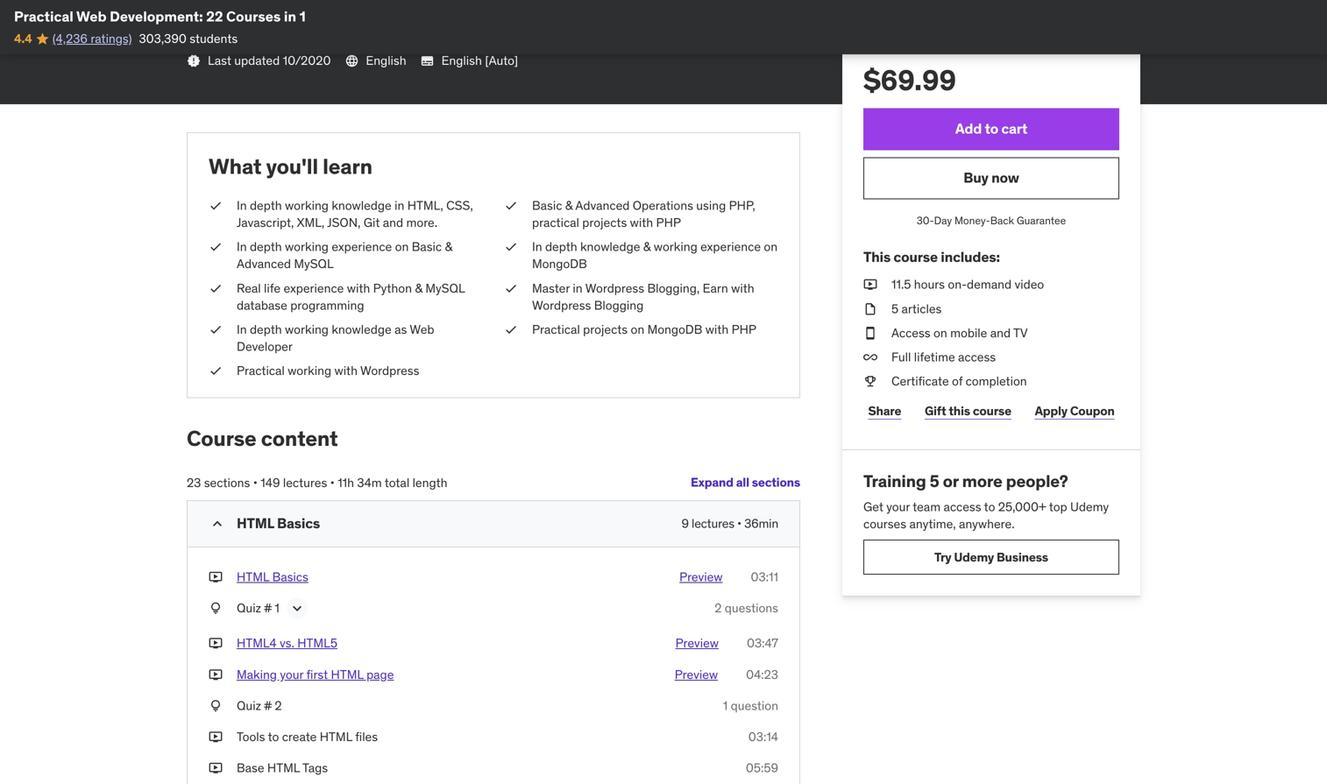 Task type: locate. For each thing, give the bounding box(es) containing it.
on inside in depth working experience on basic & advanced mysql
[[395, 239, 409, 255]]

2 quiz from the top
[[237, 698, 261, 714]]

1 question
[[723, 698, 779, 714]]

practical for practical working with wordpress
[[237, 363, 285, 379]]

this
[[949, 403, 971, 419]]

1 horizontal spatial lectures
[[692, 516, 735, 532]]

2 vertical spatial practical
[[237, 363, 285, 379]]

2 horizontal spatial •
[[737, 516, 742, 532]]

practical
[[532, 215, 579, 231]]

1 vertical spatial (4,236 ratings)
[[53, 31, 132, 46]]

working up xml,
[[285, 198, 329, 213]]

in for mongodb
[[532, 239, 542, 255]]

basic & advanced operations using php, practical projects with php
[[532, 198, 756, 231]]

wordpress up blogging
[[585, 280, 645, 296]]

[auto]
[[485, 53, 518, 68]]

in inside the in depth working knowledge in html, css, javascript, xml, json, git and more.
[[395, 198, 405, 213]]

html inside the making your first html page 'button'
[[331, 667, 364, 683]]

working for in depth working knowledge in html, css, javascript, xml, json, git and more.
[[285, 198, 329, 213]]

sections right all
[[752, 475, 801, 491]]

team
[[913, 499, 941, 515]]

1 horizontal spatial (4,236
[[273, 4, 308, 20]]

& right python
[[415, 280, 423, 296]]

1 vertical spatial 2
[[275, 698, 282, 714]]

experience down git
[[332, 239, 392, 255]]

1 horizontal spatial (4,236 ratings)
[[273, 4, 352, 20]]

1 horizontal spatial php
[[732, 322, 757, 338]]

courses
[[864, 517, 907, 532]]

36min
[[745, 516, 779, 532]]

with inside the basic & advanced operations using php, practical projects with php
[[630, 215, 653, 231]]

depth inside in depth knowledge & working experience on mongodb
[[545, 239, 578, 255]]

0 horizontal spatial udemy
[[954, 550, 994, 565]]

to left 'cart'
[[985, 120, 999, 138]]

• left 149
[[253, 475, 258, 491]]

25,000+
[[999, 499, 1047, 515]]

basics up show lecture description image
[[272, 570, 308, 585]]

1 left "question"
[[723, 698, 728, 714]]

quiz up tools
[[237, 698, 261, 714]]

base html tags
[[237, 761, 328, 776]]

to up anywhere.
[[984, 499, 996, 515]]

question
[[731, 698, 779, 714]]

mysql inside in depth working experience on basic & advanced mysql
[[294, 256, 334, 272]]

depth down the practical
[[545, 239, 578, 255]]

knowledge down the basic & advanced operations using php, practical projects with php
[[580, 239, 640, 255]]

in depth working experience on basic & advanced mysql
[[237, 239, 453, 272]]

xsmall image for basic & advanced operations using php, practical projects with php
[[504, 197, 518, 214]]

last
[[208, 53, 231, 68]]

1 vertical spatial #
[[264, 698, 272, 714]]

html up quiz # 1
[[237, 570, 269, 585]]

in right master on the top left of page
[[573, 280, 583, 296]]

in up "developer"
[[237, 322, 247, 338]]

blogging
[[594, 298, 644, 313]]

programming
[[290, 298, 364, 313]]

depth down javascript,
[[250, 239, 282, 255]]

1 vertical spatial access
[[944, 499, 982, 515]]

get
[[864, 499, 884, 515]]

apply coupon button
[[1030, 394, 1120, 429]]

0 horizontal spatial sections
[[204, 475, 250, 491]]

length
[[413, 475, 448, 491]]

people?
[[1006, 471, 1069, 492]]

in inside the in depth working knowledge in html, css, javascript, xml, json, git and more.
[[237, 198, 247, 213]]

php
[[656, 215, 681, 231], [732, 322, 757, 338]]

0 vertical spatial html basics
[[237, 515, 320, 533]]

2 vertical spatial 1
[[723, 698, 728, 714]]

guarantee
[[1017, 214, 1066, 227]]

4.4
[[187, 4, 205, 20], [14, 31, 32, 46]]

0 vertical spatial 4.4
[[187, 4, 205, 20]]

xsmall image for full lifetime access
[[864, 349, 878, 366]]

2 vertical spatial preview
[[675, 667, 718, 683]]

1 horizontal spatial advanced
[[576, 198, 630, 213]]

1 horizontal spatial basic
[[532, 198, 562, 213]]

experience up programming
[[284, 280, 344, 296]]

mysql down xml,
[[294, 256, 334, 272]]

1 vertical spatial 1
[[275, 601, 280, 617]]

0 horizontal spatial 4.4
[[14, 31, 32, 46]]

life
[[264, 280, 281, 296]]

html4 vs. html5 button
[[237, 635, 338, 653]]

0 horizontal spatial practical
[[14, 7, 73, 25]]

gift this course link
[[920, 394, 1016, 429]]

with left python
[[347, 280, 370, 296]]

preview for 04:23
[[675, 667, 718, 683]]

0 horizontal spatial mysql
[[294, 256, 334, 272]]

working down in depth working knowledge as web developer
[[288, 363, 332, 379]]

1 horizontal spatial sections
[[752, 475, 801, 491]]

1 vertical spatial 5
[[930, 471, 940, 492]]

2 vertical spatial to
[[268, 730, 279, 745]]

0 vertical spatial (4,236
[[273, 4, 308, 20]]

course down completion
[[973, 403, 1012, 419]]

0 vertical spatial php
[[656, 215, 681, 231]]

(4,236
[[273, 4, 308, 20], [53, 31, 88, 46]]

access down or
[[944, 499, 982, 515]]

wordpress down master on the top left of page
[[532, 298, 591, 313]]

add to cart button
[[864, 108, 1120, 150]]

5 articles
[[892, 301, 942, 317]]

0 horizontal spatial and
[[383, 215, 403, 231]]

html basics down 149
[[237, 515, 320, 533]]

# left show lecture description image
[[264, 601, 272, 617]]

in left "html,"
[[395, 198, 405, 213]]

5 left or
[[930, 471, 940, 492]]

depth up "developer"
[[250, 322, 282, 338]]

to right tools
[[268, 730, 279, 745]]

0 vertical spatial 5
[[892, 301, 899, 317]]

preview down 2 questions
[[676, 636, 719, 652]]

1 vertical spatial (4,236
[[53, 31, 88, 46]]

mysql
[[294, 256, 334, 272], [426, 280, 465, 296]]

1 vertical spatial and
[[991, 325, 1011, 341]]

created
[[187, 28, 231, 44]]

html4
[[237, 636, 277, 652]]

0 vertical spatial advanced
[[576, 198, 630, 213]]

working down programming
[[285, 322, 329, 338]]

ratings) for created by
[[311, 4, 352, 20]]

working inside in depth working experience on basic & advanced mysql
[[285, 239, 329, 255]]

with inside real life experience with python & mysql database programming
[[347, 280, 370, 296]]

1 up 10/2020 on the top left
[[300, 7, 306, 25]]

web right as
[[410, 322, 434, 338]]

quiz up html4
[[237, 601, 261, 617]]

wordpress down as
[[360, 363, 419, 379]]

22
[[206, 7, 223, 25]]

• for 23
[[253, 475, 258, 491]]

1 vertical spatial knowledge
[[580, 239, 640, 255]]

web left development:
[[76, 7, 107, 25]]

practical projects on mongodb with php
[[532, 322, 757, 338]]

working inside in depth working knowledge as web developer
[[285, 322, 329, 338]]

1 vertical spatial your
[[280, 667, 304, 683]]

by
[[234, 28, 247, 44]]

in down the practical
[[532, 239, 542, 255]]

your inside training 5 or more people? get your team access to 25,000+ top udemy courses anytime, anywhere.
[[887, 499, 910, 515]]

0 horizontal spatial 5
[[892, 301, 899, 317]]

& inside real life experience with python & mysql database programming
[[415, 280, 423, 296]]

& down the basic & advanced operations using php, practical projects with php
[[643, 239, 651, 255]]

knowledge inside the in depth working knowledge in html, css, javascript, xml, json, git and more.
[[332, 198, 392, 213]]

1 vertical spatial preview
[[676, 636, 719, 652]]

1 horizontal spatial web
[[410, 322, 434, 338]]

depth inside in depth working experience on basic & advanced mysql
[[250, 239, 282, 255]]

depth for javascript,
[[250, 198, 282, 213]]

basic down more.
[[412, 239, 442, 255]]

0 horizontal spatial web
[[76, 7, 107, 25]]

2 vertical spatial in
[[573, 280, 583, 296]]

2 # from the top
[[264, 698, 272, 714]]

303,390
[[139, 31, 187, 46]]

mysql inside real life experience with python & mysql database programming
[[426, 280, 465, 296]]

0 horizontal spatial php
[[656, 215, 681, 231]]

• left 36min
[[737, 516, 742, 532]]

training
[[864, 471, 926, 492]]

buy
[[964, 169, 989, 187]]

0 vertical spatial udemy
[[1071, 499, 1109, 515]]

2 vertical spatial wordpress
[[360, 363, 419, 379]]

and right git
[[383, 215, 403, 231]]

2 down making
[[275, 698, 282, 714]]

0 horizontal spatial advanced
[[237, 256, 291, 272]]

depth inside in depth working knowledge as web developer
[[250, 322, 282, 338]]

0 vertical spatial quiz
[[237, 601, 261, 617]]

experience inside in depth working experience on basic & advanced mysql
[[332, 239, 392, 255]]

your
[[887, 499, 910, 515], [280, 667, 304, 683]]

with down operations
[[630, 215, 653, 231]]

# for 1
[[264, 601, 272, 617]]

0 vertical spatial mysql
[[294, 256, 334, 272]]

english right course language image
[[366, 53, 407, 68]]

try udemy business link
[[864, 540, 1120, 575]]

basic inside the basic & advanced operations using php, practical projects with php
[[532, 198, 562, 213]]

1 english from the left
[[366, 53, 407, 68]]

working
[[285, 198, 329, 213], [285, 239, 329, 255], [654, 239, 698, 255], [285, 322, 329, 338], [288, 363, 332, 379]]

projects right the practical
[[582, 215, 627, 231]]

advanced up life
[[237, 256, 291, 272]]

ratings) for 303,390 students
[[91, 31, 132, 46]]

2 english from the left
[[442, 53, 482, 68]]

mongodb up master on the top left of page
[[532, 256, 587, 272]]

using
[[696, 198, 726, 213]]

0 horizontal spatial ratings)
[[91, 31, 132, 46]]

working down xml,
[[285, 239, 329, 255]]

0 horizontal spatial (4,236 ratings)
[[53, 31, 132, 46]]

show lecture description image
[[288, 600, 306, 618]]

day
[[934, 214, 952, 227]]

quiz # 2
[[237, 698, 282, 714]]

1 vertical spatial course
[[973, 403, 1012, 419]]

1 horizontal spatial 4.4
[[187, 4, 205, 20]]

xsmall image left 5 articles
[[864, 301, 878, 318]]

1 horizontal spatial your
[[887, 499, 910, 515]]

to
[[985, 120, 999, 138], [984, 499, 996, 515], [268, 730, 279, 745]]

1 left show lecture description image
[[275, 601, 280, 617]]

sections right 23
[[204, 475, 250, 491]]

depth up javascript,
[[250, 198, 282, 213]]

advanced inside in depth working experience on basic & advanced mysql
[[237, 256, 291, 272]]

web
[[76, 7, 107, 25], [410, 322, 434, 338]]

in up javascript,
[[237, 198, 247, 213]]

knowledge for web
[[332, 322, 392, 338]]

now
[[992, 169, 1020, 187]]

small image
[[209, 516, 226, 533]]

1 vertical spatial in
[[395, 198, 405, 213]]

& up the practical
[[565, 198, 573, 213]]

0 horizontal spatial english
[[366, 53, 407, 68]]

this
[[864, 248, 891, 266]]

xsmall image for practical working with wordpress
[[209, 363, 223, 380]]

lectures right 9 in the right of the page
[[692, 516, 735, 532]]

xsmall image for access on mobile and tv
[[864, 325, 878, 342]]

your left first
[[280, 667, 304, 683]]

0 horizontal spatial your
[[280, 667, 304, 683]]

english right the 'closed captions' image
[[442, 53, 482, 68]]

course language image
[[345, 54, 359, 68]]

mysql right python
[[426, 280, 465, 296]]

0 vertical spatial 1
[[300, 7, 306, 25]]

in inside in depth knowledge & working experience on mongodb
[[532, 239, 542, 255]]

in inside in depth working knowledge as web developer
[[237, 322, 247, 338]]

xsmall image left base
[[209, 760, 223, 777]]

with
[[630, 215, 653, 231], [347, 280, 370, 296], [731, 280, 755, 296], [706, 322, 729, 338], [334, 363, 358, 379]]

xsmall image left quiz # 1
[[209, 600, 223, 618]]

1 sections from the left
[[752, 475, 801, 491]]

xsmall image for in depth working experience on basic & advanced mysql
[[209, 239, 223, 256]]

practical working with wordpress
[[237, 363, 419, 379]]

and left tv
[[991, 325, 1011, 341]]

gift this course
[[925, 403, 1012, 419]]

0 vertical spatial and
[[383, 215, 403, 231]]

0 horizontal spatial basic
[[412, 239, 442, 255]]

1 horizontal spatial udemy
[[1071, 499, 1109, 515]]

xsmall image left real
[[209, 280, 223, 297]]

03:47
[[747, 636, 779, 652]]

& inside the basic & advanced operations using php, practical projects with php
[[565, 198, 573, 213]]

udemy right try at the bottom
[[954, 550, 994, 565]]

advanced
[[576, 198, 630, 213], [237, 256, 291, 272]]

mobile
[[951, 325, 988, 341]]

5 inside training 5 or more people? get your team access to 25,000+ top udemy courses anytime, anywhere.
[[930, 471, 940, 492]]

html right small image
[[237, 515, 274, 533]]

preview for 03:47
[[676, 636, 719, 652]]

projects down blogging
[[583, 322, 628, 338]]

knowledge down real life experience with python & mysql database programming
[[332, 322, 392, 338]]

1 horizontal spatial practical
[[237, 363, 285, 379]]

1 vertical spatial to
[[984, 499, 996, 515]]

1 horizontal spatial english
[[442, 53, 482, 68]]

0 vertical spatial course
[[894, 248, 938, 266]]

0 horizontal spatial in
[[284, 7, 296, 25]]

html4 vs. html5
[[237, 636, 338, 652]]

advanced up the practical
[[576, 198, 630, 213]]

with down in depth working knowledge as web developer
[[334, 363, 358, 379]]

your up courses
[[887, 499, 910, 515]]

ratings) up course language image
[[311, 4, 352, 20]]

xsmall image
[[187, 54, 201, 68], [209, 280, 223, 297], [864, 301, 878, 318], [864, 373, 878, 390], [209, 569, 223, 586], [209, 600, 223, 618], [209, 698, 223, 715], [209, 760, 223, 777]]

working for in depth working knowledge as web developer
[[285, 322, 329, 338]]

2 horizontal spatial in
[[573, 280, 583, 296]]

0 vertical spatial basics
[[277, 515, 320, 533]]

with right earn
[[731, 280, 755, 296]]

1 vertical spatial ratings)
[[91, 31, 132, 46]]

xsmall image for in depth working knowledge in html, css, javascript, xml, json, git and more.
[[209, 197, 223, 214]]

0 horizontal spatial course
[[894, 248, 938, 266]]

in down javascript,
[[237, 239, 247, 255]]

working up blogging,
[[654, 239, 698, 255]]

with inside master in wordpress blogging, earn with wordpress blogging
[[731, 280, 755, 296]]

2 left questions
[[715, 601, 722, 617]]

10/2020
[[283, 53, 331, 68]]

anywhere.
[[959, 517, 1015, 532]]

0 vertical spatial your
[[887, 499, 910, 515]]

xsmall image
[[209, 197, 223, 214], [504, 197, 518, 214], [209, 239, 223, 256], [504, 239, 518, 256], [864, 276, 878, 294], [504, 280, 518, 297], [209, 321, 223, 339], [504, 321, 518, 339], [864, 325, 878, 342], [864, 349, 878, 366], [209, 363, 223, 380], [209, 635, 223, 653], [209, 667, 223, 684], [209, 729, 223, 746]]

2
[[715, 601, 722, 617], [275, 698, 282, 714]]

1 quiz from the top
[[237, 601, 261, 617]]

xsmall image left quiz # 2
[[209, 698, 223, 715]]

knowledge
[[332, 198, 392, 213], [580, 239, 640, 255], [332, 322, 392, 338]]

1 # from the top
[[264, 601, 272, 617]]

# down making
[[264, 698, 272, 714]]

1 vertical spatial php
[[732, 322, 757, 338]]

working inside the in depth working knowledge in html, css, javascript, xml, json, git and more.
[[285, 198, 329, 213]]

1 vertical spatial web
[[410, 322, 434, 338]]

2 vertical spatial knowledge
[[332, 322, 392, 338]]

1 vertical spatial quiz
[[237, 698, 261, 714]]

0 vertical spatial practical
[[14, 7, 73, 25]]

preview up 2 questions
[[680, 570, 723, 585]]

course up hours
[[894, 248, 938, 266]]

english
[[366, 53, 407, 68], [442, 53, 482, 68]]

1 horizontal spatial mysql
[[426, 280, 465, 296]]

html basics up quiz # 1
[[237, 570, 308, 585]]

1 horizontal spatial •
[[330, 475, 335, 491]]

udemy
[[1071, 499, 1109, 515], [954, 550, 994, 565]]

lectures right 149
[[283, 475, 327, 491]]

to inside $69.99 add to cart
[[985, 120, 999, 138]]

xsmall image for in depth knowledge & working experience on mongodb
[[504, 239, 518, 256]]

(4,236 ratings) up 10/2020 on the top left
[[273, 4, 352, 20]]

created by
[[187, 28, 247, 44]]

1 vertical spatial mongodb
[[648, 322, 703, 338]]

you'll
[[266, 154, 318, 180]]

experience down the php,
[[701, 239, 761, 255]]

projects
[[582, 215, 627, 231], [583, 322, 628, 338]]

0 vertical spatial ratings)
[[311, 4, 352, 20]]

udemy right top at the bottom right of page
[[1071, 499, 1109, 515]]

1 horizontal spatial 2
[[715, 601, 722, 617]]

more.
[[406, 215, 438, 231]]

depth inside the in depth working knowledge in html, css, javascript, xml, json, git and more.
[[250, 198, 282, 213]]

access down mobile
[[958, 349, 996, 365]]

knowledge for html,
[[332, 198, 392, 213]]

html right first
[[331, 667, 364, 683]]

preview left 04:23
[[675, 667, 718, 683]]

1 horizontal spatial ratings)
[[311, 4, 352, 20]]

0 horizontal spatial mongodb
[[532, 256, 587, 272]]

projects inside the basic & advanced operations using php, practical projects with php
[[582, 215, 627, 231]]

• left the 11h 34m
[[330, 475, 335, 491]]

knowledge inside in depth working knowledge as web developer
[[332, 322, 392, 338]]

2 questions
[[715, 601, 779, 617]]

0 vertical spatial (4,236 ratings)
[[273, 4, 352, 20]]

html basics
[[237, 515, 320, 533], [237, 570, 308, 585]]

english for english [auto]
[[442, 53, 482, 68]]

advanced inside the basic & advanced operations using php, practical projects with php
[[576, 198, 630, 213]]

depth for advanced
[[250, 239, 282, 255]]

0 vertical spatial #
[[264, 601, 272, 617]]

basic up the practical
[[532, 198, 562, 213]]

making
[[237, 667, 277, 683]]

1 vertical spatial basics
[[272, 570, 308, 585]]

1 vertical spatial practical
[[532, 322, 580, 338]]

access on mobile and tv
[[892, 325, 1028, 341]]

quiz for quiz # 2
[[237, 698, 261, 714]]

2 horizontal spatial practical
[[532, 322, 580, 338]]

mongodb down blogging,
[[648, 322, 703, 338]]

2 horizontal spatial 1
[[723, 698, 728, 714]]

4.4 for created by
[[187, 4, 205, 20]]

in right courses
[[284, 7, 296, 25]]

ratings) down development:
[[91, 31, 132, 46]]

expand
[[691, 475, 734, 491]]

& down css,
[[445, 239, 453, 255]]

in inside in depth working experience on basic & advanced mysql
[[237, 239, 247, 255]]

0 vertical spatial mongodb
[[532, 256, 587, 272]]

11.5
[[892, 277, 911, 293]]

(4,236 ratings) for 303,390 students
[[53, 31, 132, 46]]

1 vertical spatial mysql
[[426, 280, 465, 296]]

experience
[[332, 239, 392, 255], [701, 239, 761, 255], [284, 280, 344, 296]]

03:14
[[749, 730, 779, 745]]

knowledge up git
[[332, 198, 392, 213]]

$69.99
[[864, 62, 957, 98]]

1 horizontal spatial in
[[395, 198, 405, 213]]

1 vertical spatial 4.4
[[14, 31, 32, 46]]



Task type: describe. For each thing, give the bounding box(es) containing it.
total
[[385, 475, 410, 491]]

on inside in depth knowledge & working experience on mongodb
[[764, 239, 778, 255]]

top
[[1049, 499, 1068, 515]]

• for 9
[[737, 516, 742, 532]]

1 vertical spatial projects
[[583, 322, 628, 338]]

business
[[997, 550, 1049, 565]]

english for english
[[366, 53, 407, 68]]

anytime,
[[910, 517, 956, 532]]

what you'll learn
[[209, 154, 373, 180]]

quiz for quiz # 1
[[237, 601, 261, 617]]

your inside 'button'
[[280, 667, 304, 683]]

video
[[1015, 277, 1045, 293]]

web inside in depth working knowledge as web developer
[[410, 322, 434, 338]]

xsmall image down 303,390 students
[[187, 54, 201, 68]]

course content
[[187, 426, 338, 452]]

real
[[237, 280, 261, 296]]

learn
[[323, 154, 373, 180]]

demand
[[967, 277, 1012, 293]]

json,
[[327, 215, 361, 231]]

coupon
[[1070, 403, 1115, 419]]

0 vertical spatial in
[[284, 7, 296, 25]]

vs.
[[280, 636, 294, 652]]

css,
[[446, 198, 473, 213]]

working for in depth working experience on basic & advanced mysql
[[285, 239, 329, 255]]

developer
[[237, 339, 293, 355]]

of
[[952, 374, 963, 389]]

11h 34m
[[338, 475, 382, 491]]

in depth working knowledge in html, css, javascript, xml, json, git and more.
[[237, 198, 473, 231]]

udemy inside training 5 or more people? get your team access to 25,000+ top udemy courses anytime, anywhere.
[[1071, 499, 1109, 515]]

xsmall image for 11.5 hours on-demand video
[[864, 276, 878, 294]]

content
[[261, 426, 338, 452]]

& inside in depth knowledge & working experience on mongodb
[[643, 239, 651, 255]]

php,
[[729, 198, 756, 213]]

real life experience with python & mysql database programming
[[237, 280, 465, 313]]

xsmall image for master in wordpress blogging, earn with wordpress blogging
[[504, 280, 518, 297]]

30-
[[917, 214, 934, 227]]

1 vertical spatial lectures
[[692, 516, 735, 532]]

in for advanced
[[237, 239, 247, 255]]

master in wordpress blogging, earn with wordpress blogging
[[532, 280, 755, 313]]

training 5 or more people? get your team access to 25,000+ top udemy courses anytime, anywhere.
[[864, 471, 1109, 532]]

basics inside button
[[272, 570, 308, 585]]

students
[[190, 31, 238, 46]]

tv
[[1014, 325, 1028, 341]]

# for 2
[[264, 698, 272, 714]]

1 horizontal spatial and
[[991, 325, 1011, 341]]

mongodb inside in depth knowledge & working experience on mongodb
[[532, 256, 587, 272]]

9
[[682, 516, 689, 532]]

as
[[395, 322, 407, 338]]

0 vertical spatial lectures
[[283, 475, 327, 491]]

certificate of completion
[[892, 374, 1027, 389]]

practical for practical web development: 22 courses in 1
[[14, 7, 73, 25]]

on-
[[948, 277, 967, 293]]

updated
[[234, 53, 280, 68]]

buy now button
[[864, 157, 1120, 199]]

expand all sections button
[[691, 466, 801, 501]]

(4,236 for created by
[[273, 4, 308, 20]]

and inside the in depth working knowledge in html, css, javascript, xml, json, git and more.
[[383, 215, 403, 231]]

0 vertical spatial 2
[[715, 601, 722, 617]]

share button
[[864, 394, 906, 429]]

practical web development: 22 courses in 1
[[14, 7, 306, 25]]

303,390 students
[[139, 31, 238, 46]]

to inside training 5 or more people? get your team access to 25,000+ top udemy courses anytime, anywhere.
[[984, 499, 996, 515]]

closed captions image
[[421, 54, 435, 68]]

30-day money-back guarantee
[[917, 214, 1066, 227]]

(4,236 ratings) for created by
[[273, 4, 352, 20]]

knowledge inside in depth knowledge & working experience on mongodb
[[580, 239, 640, 255]]

english [auto]
[[442, 53, 518, 68]]

earn
[[703, 280, 728, 296]]

create
[[282, 730, 317, 745]]

basic inside in depth working experience on basic & advanced mysql
[[412, 239, 442, 255]]

all
[[736, 475, 750, 491]]

0 vertical spatial access
[[958, 349, 996, 365]]

tools to create html files
[[237, 730, 378, 745]]

add
[[956, 120, 982, 138]]

master
[[532, 280, 570, 296]]

1 horizontal spatial 1
[[300, 7, 306, 25]]

certificate
[[892, 374, 949, 389]]

tools
[[237, 730, 265, 745]]

working inside in depth knowledge & working experience on mongodb
[[654, 239, 698, 255]]

xsmall image down small image
[[209, 569, 223, 586]]

(4,236 for 303,390 students
[[53, 31, 88, 46]]

tags
[[303, 761, 328, 776]]

operations
[[633, 198, 693, 213]]

2 sections from the left
[[204, 475, 250, 491]]

making your first html page
[[237, 667, 394, 683]]

05:59
[[746, 761, 779, 776]]

& inside in depth working experience on basic & advanced mysql
[[445, 239, 453, 255]]

0 horizontal spatial 1
[[275, 601, 280, 617]]

in depth knowledge & working experience on mongodb
[[532, 239, 778, 272]]

git
[[364, 215, 380, 231]]

in for javascript,
[[237, 198, 247, 213]]

quiz # 1
[[237, 601, 280, 617]]

23 sections • 149 lectures • 11h 34m total length
[[187, 475, 448, 491]]

access inside training 5 or more people? get your team access to 25,000+ top udemy courses anytime, anywhere.
[[944, 499, 982, 515]]

what
[[209, 154, 262, 180]]

html left "tags"
[[267, 761, 300, 776]]

1 html basics from the top
[[237, 515, 320, 533]]

try udemy business
[[935, 550, 1049, 565]]

0 vertical spatial preview
[[680, 570, 723, 585]]

full
[[892, 349, 911, 365]]

$69.99 add to cart
[[864, 62, 1028, 138]]

python
[[373, 280, 412, 296]]

experience inside real life experience with python & mysql database programming
[[284, 280, 344, 296]]

4.4 for 303,390 students
[[14, 31, 32, 46]]

with down earn
[[706, 322, 729, 338]]

more
[[962, 471, 1003, 492]]

hours
[[914, 277, 945, 293]]

1 vertical spatial udemy
[[954, 550, 994, 565]]

1 horizontal spatial mongodb
[[648, 322, 703, 338]]

depth for mongodb
[[545, 239, 578, 255]]

full lifetime access
[[892, 349, 996, 365]]

access
[[892, 325, 931, 341]]

expand all sections
[[691, 475, 801, 491]]

database
[[237, 298, 287, 313]]

in inside master in wordpress blogging, earn with wordpress blogging
[[573, 280, 583, 296]]

last updated 10/2020
[[208, 53, 331, 68]]

php inside the basic & advanced operations using php, practical projects with php
[[656, 215, 681, 231]]

xsmall image for practical projects on mongodb with php
[[504, 321, 518, 339]]

html inside 'html basics' button
[[237, 570, 269, 585]]

html left files
[[320, 730, 352, 745]]

or
[[943, 471, 959, 492]]

11.5 hours on-demand video
[[892, 277, 1045, 293]]

apply coupon
[[1035, 403, 1115, 419]]

experience inside in depth knowledge & working experience on mongodb
[[701, 239, 761, 255]]

development:
[[110, 7, 203, 25]]

making your first html page button
[[237, 667, 394, 684]]

sections inside dropdown button
[[752, 475, 801, 491]]

share
[[868, 403, 902, 419]]

xsmall image for in depth working knowledge as web developer
[[209, 321, 223, 339]]

xsmall image up share
[[864, 373, 878, 390]]

practical for practical projects on mongodb with php
[[532, 322, 580, 338]]

back
[[991, 214, 1014, 227]]

1 horizontal spatial course
[[973, 403, 1012, 419]]

1 vertical spatial wordpress
[[532, 298, 591, 313]]

0 vertical spatial wordpress
[[585, 280, 645, 296]]

html5
[[297, 636, 338, 652]]

2 html basics from the top
[[237, 570, 308, 585]]

0 vertical spatial web
[[76, 7, 107, 25]]



Task type: vqa. For each thing, say whether or not it's contained in the screenshot.
the left 'sections'
yes



